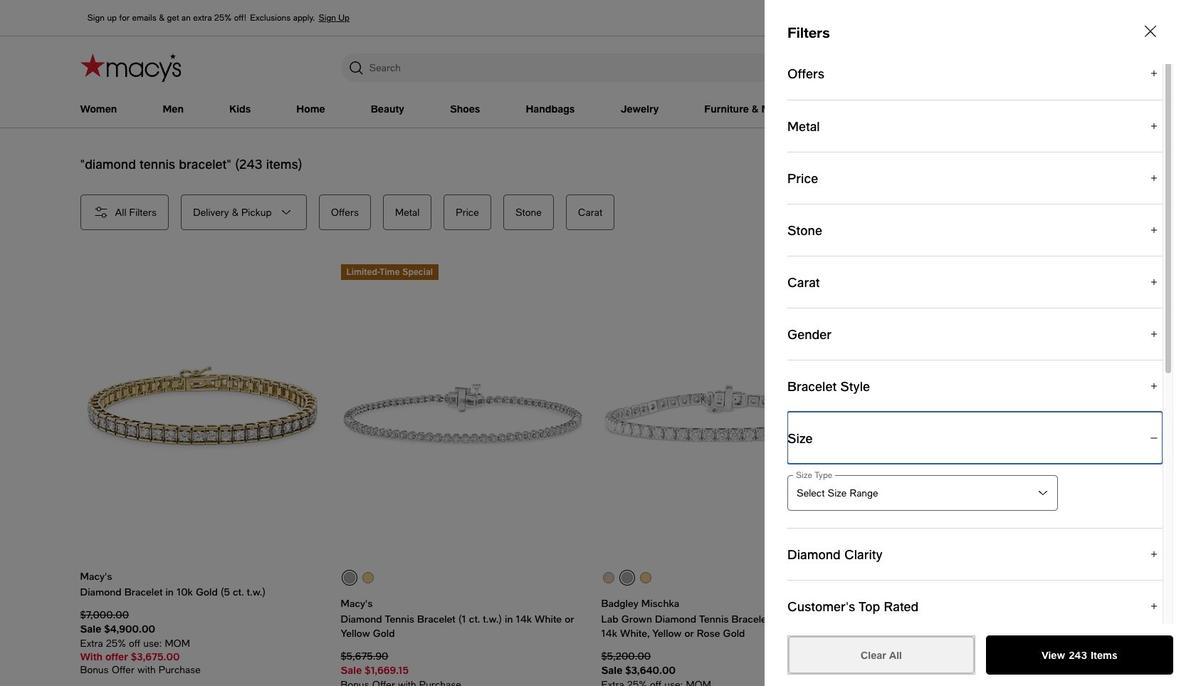Task type: locate. For each thing, give the bounding box(es) containing it.
1 horizontal spatial color swatch yellow gold element
[[640, 572, 652, 583]]

color swatch yellow gold element inside diamond tennis bracelet (1 ct. t.w.) in 14k white or yellow gold group
[[363, 572, 374, 583]]

1 horizontal spatial color swatch white gold element
[[622, 572, 633, 583]]

0 horizontal spatial bonus offer with purchase. $24.99 diamond earrings or necklace with purchase. image
[[80, 663, 324, 677]]

status
[[80, 156, 303, 172]]

lab grown diamond tennis bracelet (5 ct. t.w.) in 14k white, yellow or rose gold group
[[602, 264, 845, 686]]

1 color swatch white gold element from the left
[[344, 572, 355, 583]]

color swatch white gold element
[[344, 572, 355, 583], [622, 572, 633, 583]]

diamond tennis bracelet (8 ct. t.w) in 14k white gold group
[[862, 264, 1106, 686]]

bonus offer with purchase. $24.99 diamond earrings or necklace with purchase. image
[[862, 651, 1106, 665], [80, 663, 324, 677], [341, 678, 585, 686]]

color swatch rose gold element
[[603, 572, 615, 583]]

1 horizontal spatial extra 25% off use: mom. extra 25% off select merchandise!. image
[[602, 678, 845, 686]]

0 horizontal spatial color swatch white gold element
[[344, 572, 355, 583]]

1 vertical spatial extra 25% off use: mom. extra 25% off select merchandise!. image
[[602, 678, 845, 686]]

color swatch yellow gold element
[[363, 572, 374, 583], [640, 572, 652, 583]]

2 color swatch yellow gold element from the left
[[640, 572, 652, 583]]

1 color swatch yellow gold element from the left
[[363, 572, 374, 583]]

0 horizontal spatial color swatch yellow gold element
[[363, 572, 374, 583]]

2 horizontal spatial bonus offer with purchase. $24.99 diamond earrings or necklace with purchase. image
[[862, 651, 1106, 665]]

0 horizontal spatial extra 25% off use: mom. extra 25% off select merchandise!. image
[[80, 636, 324, 651]]

extra 25% off use: mom. extra 25% off select merchandise!. image
[[80, 636, 324, 651], [602, 678, 845, 686]]



Task type: vqa. For each thing, say whether or not it's contained in the screenshot.
Diamond Tennis Bracelet (8 ct. t.w) in 14k White Gold group on the right of page
yes



Task type: describe. For each thing, give the bounding box(es) containing it.
2 color swatch white gold element from the left
[[622, 572, 633, 583]]

0 vertical spatial extra 25% off use: mom. extra 25% off select merchandise!. image
[[80, 636, 324, 651]]

diamond tennis bracelet (1 ct. t.w.) in 14k white or yellow gold group
[[341, 264, 585, 686]]

content drawer dialog
[[765, 0, 1197, 686]]

diamond bracelet in 10k gold (5 ct. t.w.) group
[[80, 264, 324, 686]]

4.375 out of 5 rating with 16 reviews image
[[862, 673, 1106, 686]]

1 horizontal spatial bonus offer with purchase. $24.99 diamond earrings or necklace with purchase. image
[[341, 678, 585, 686]]



